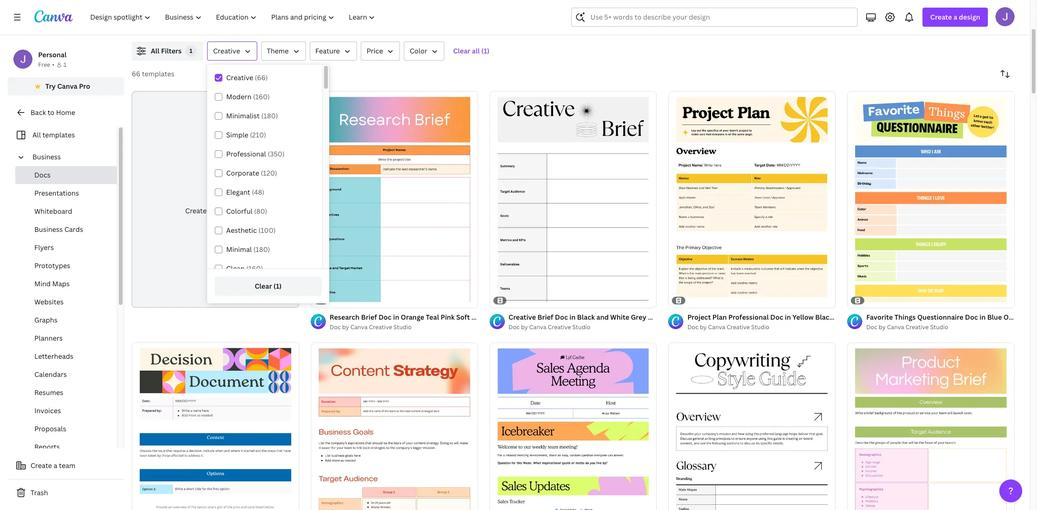 Task type: locate. For each thing, give the bounding box(es) containing it.
1 horizontal spatial a
[[208, 206, 212, 215]]

0 horizontal spatial templates
[[42, 130, 75, 139]]

corporate
[[226, 169, 259, 178], [863, 313, 896, 322]]

graphs link
[[15, 311, 117, 329]]

1 horizontal spatial professional
[[729, 313, 769, 322]]

presentations
[[34, 189, 79, 198]]

minimalist
[[226, 111, 260, 120]]

style right favorite on the right
[[898, 313, 915, 322]]

doc by canva creative studio link down questionnaire
[[867, 323, 1015, 332]]

1 vertical spatial business
[[34, 225, 63, 234]]

1 vertical spatial (1)
[[274, 281, 282, 291]]

2 horizontal spatial style
[[898, 313, 915, 322]]

0 vertical spatial (180)
[[261, 111, 278, 120]]

2 vertical spatial a
[[54, 461, 57, 470]]

1 vertical spatial professional
[[729, 313, 769, 322]]

0 horizontal spatial corporate
[[226, 169, 259, 178]]

1 right filters
[[190, 47, 193, 55]]

(160) for clean (160)
[[246, 264, 263, 273]]

2 studio from the left
[[573, 323, 591, 331]]

1 black from the left
[[577, 313, 595, 322]]

in
[[393, 313, 399, 322], [570, 313, 576, 322], [785, 313, 791, 322], [980, 313, 986, 322]]

0 vertical spatial (160)
[[253, 92, 270, 101]]

studio down creative brief doc in black and white grey editorial style 'link'
[[573, 323, 591, 331]]

(180) up (210)
[[261, 111, 278, 120]]

business
[[32, 152, 61, 161], [34, 225, 63, 234]]

style inside project plan professional doc in yellow black friendly corporate style doc by canva creative studio
[[898, 313, 915, 322]]

by for research
[[342, 323, 349, 331]]

a left design
[[954, 12, 958, 21]]

2 black from the left
[[815, 313, 833, 322]]

mind maps link
[[15, 275, 117, 293]]

doc by canva creative studio link for teal
[[330, 323, 478, 332]]

clear down clean (160)
[[255, 281, 272, 291]]

studio
[[394, 323, 412, 331], [573, 323, 591, 331], [751, 323, 770, 331], [930, 323, 949, 331]]

3 doc by canva creative studio link from the left
[[688, 323, 836, 332]]

2 horizontal spatial create
[[931, 12, 952, 21]]

0 vertical spatial professional
[[226, 149, 266, 158]]

create inside button
[[31, 461, 52, 470]]

graphs
[[34, 316, 58, 325]]

all templates
[[32, 130, 75, 139]]

creative down research brief doc in orange teal pink soft pastels style link
[[369, 323, 392, 331]]

a
[[954, 12, 958, 21], [208, 206, 212, 215], [54, 461, 57, 470]]

0 vertical spatial business
[[32, 152, 61, 161]]

(180) down (100)
[[254, 245, 270, 254]]

4 studio from the left
[[930, 323, 949, 331]]

3 in from the left
[[785, 313, 791, 322]]

0 vertical spatial 1
[[190, 47, 193, 55]]

0 horizontal spatial a
[[54, 461, 57, 470]]

clear all (1)
[[453, 46, 490, 55]]

0 vertical spatial templates
[[142, 69, 174, 78]]

by
[[342, 323, 349, 331], [521, 323, 528, 331], [700, 323, 707, 331], [879, 323, 886, 331]]

trash
[[31, 488, 48, 497]]

clear left all on the left of page
[[453, 46, 470, 55]]

research
[[330, 313, 360, 322]]

orange inside the research brief doc in orange teal pink soft pastels style doc by canva creative studio
[[401, 313, 424, 322]]

in left blue at the bottom right of the page
[[980, 313, 986, 322]]

questionnaire
[[918, 313, 964, 322]]

doc by canva creative studio link down "teal"
[[330, 323, 478, 332]]

resumes link
[[15, 384, 117, 402]]

1 horizontal spatial orange
[[1004, 313, 1027, 322]]

1 studio from the left
[[394, 323, 412, 331]]

create for create a team
[[31, 461, 52, 470]]

doc by canva creative studio link
[[330, 323, 478, 332], [509, 323, 657, 332], [688, 323, 836, 332], [867, 323, 1015, 332]]

canva inside favorite things questionnaire doc in blue orange gre doc by canva creative studio
[[887, 323, 904, 331]]

business up docs
[[32, 152, 61, 161]]

all down the back
[[32, 130, 41, 139]]

4 doc by canva creative studio link from the left
[[867, 323, 1015, 332]]

studio down questionnaire
[[930, 323, 949, 331]]

templates
[[142, 69, 174, 78], [42, 130, 75, 139]]

3 by from the left
[[700, 323, 707, 331]]

studio inside creative brief doc in black and white grey editorial style doc by canva creative studio
[[573, 323, 591, 331]]

a inside button
[[54, 461, 57, 470]]

creative
[[213, 46, 240, 55], [226, 73, 253, 82], [509, 313, 536, 322], [369, 323, 392, 331], [548, 323, 571, 331], [727, 323, 750, 331], [906, 323, 929, 331]]

doc by canva creative studio link down yellow
[[688, 323, 836, 332]]

clean
[[226, 264, 245, 273]]

3 style from the left
[[898, 313, 915, 322]]

1 horizontal spatial black
[[815, 313, 833, 322]]

a inside dropdown button
[[954, 12, 958, 21]]

0 horizontal spatial brief
[[361, 313, 377, 322]]

canva inside "button"
[[57, 82, 77, 91]]

1 horizontal spatial clear
[[453, 46, 470, 55]]

all filters
[[151, 46, 182, 55]]

corporate right friendly
[[863, 313, 896, 322]]

colorful
[[226, 207, 253, 216]]

by inside project plan professional doc in yellow black friendly corporate style doc by canva creative studio
[[700, 323, 707, 331]]

1 brief from the left
[[361, 313, 377, 322]]

1 horizontal spatial all
[[151, 46, 159, 55]]

top level navigation element
[[84, 8, 384, 27]]

in inside favorite things questionnaire doc in blue orange gre doc by canva creative studio
[[980, 313, 986, 322]]

create left design
[[931, 12, 952, 21]]

brief inside the research brief doc in orange teal pink soft pastels style doc by canva creative studio
[[361, 313, 377, 322]]

flyers
[[34, 243, 54, 252]]

0 horizontal spatial orange
[[401, 313, 424, 322]]

creative inside favorite things questionnaire doc in blue orange gre doc by canva creative studio
[[906, 323, 929, 331]]

(80)
[[254, 207, 267, 216]]

1 vertical spatial clear
[[255, 281, 272, 291]]

style for creative brief doc in black and white grey editorial style
[[677, 313, 694, 322]]

orange inside favorite things questionnaire doc in blue orange gre doc by canva creative studio
[[1004, 313, 1027, 322]]

0 horizontal spatial 1
[[63, 61, 66, 69]]

research brief doc in orange teal pink soft pastels style image
[[311, 91, 478, 308]]

create a blank doc
[[185, 206, 246, 215]]

doc by canva creative studio link for blue
[[867, 323, 1015, 332]]

style right editorial at the bottom right
[[677, 313, 694, 322]]

1 vertical spatial corporate
[[863, 313, 896, 322]]

0 vertical spatial all
[[151, 46, 159, 55]]

style inside the research brief doc in orange teal pink soft pastels style doc by canva creative studio
[[496, 313, 513, 322]]

creative down 'things'
[[906, 323, 929, 331]]

brief for research
[[361, 313, 377, 322]]

studio inside project plan professional doc in yellow black friendly corporate style doc by canva creative studio
[[751, 323, 770, 331]]

price button
[[361, 42, 400, 61]]

plan
[[713, 313, 727, 322]]

creative down plan
[[727, 323, 750, 331]]

(160) down '(66)'
[[253, 92, 270, 101]]

1 style from the left
[[496, 313, 513, 322]]

66
[[132, 69, 140, 78]]

1 vertical spatial 1
[[63, 61, 66, 69]]

0 vertical spatial create
[[931, 12, 952, 21]]

style for research brief doc in orange teal pink soft pastels style
[[496, 313, 513, 322]]

2 brief from the left
[[538, 313, 554, 322]]

canva inside creative brief doc in black and white grey editorial style doc by canva creative studio
[[529, 323, 547, 331]]

theme
[[267, 46, 289, 55]]

content strategy doc in pastel orange red light blue soft pastels style image
[[311, 343, 478, 510]]

clear (1)
[[255, 281, 282, 291]]

corporate up elegant (48)
[[226, 169, 259, 178]]

1 horizontal spatial create
[[185, 206, 207, 215]]

4 by from the left
[[879, 323, 886, 331]]

1 horizontal spatial style
[[677, 313, 694, 322]]

professional right plan
[[729, 313, 769, 322]]

by inside the research brief doc in orange teal pink soft pastels style doc by canva creative studio
[[342, 323, 349, 331]]

orange left "gre"
[[1004, 313, 1027, 322]]

professional down simple (210)
[[226, 149, 266, 158]]

black left and
[[577, 313, 595, 322]]

resumes
[[34, 388, 63, 397]]

project plan professional doc in yellow black friendly corporate style link
[[688, 312, 915, 323]]

all templates link
[[13, 126, 111, 144]]

creative up creative (66)
[[213, 46, 240, 55]]

doc
[[233, 206, 246, 215], [379, 313, 392, 322], [555, 313, 568, 322], [771, 313, 783, 322], [965, 313, 978, 322], [330, 323, 341, 331], [509, 323, 520, 331], [688, 323, 699, 331], [867, 323, 878, 331]]

0 horizontal spatial professional
[[226, 149, 266, 158]]

0 horizontal spatial (1)
[[274, 281, 282, 291]]

teal
[[426, 313, 439, 322]]

templates down back to home
[[42, 130, 75, 139]]

professional inside project plan professional doc in yellow black friendly corporate style doc by canva creative studio
[[729, 313, 769, 322]]

style inside creative brief doc in black and white grey editorial style doc by canva creative studio
[[677, 313, 694, 322]]

by inside creative brief doc in black and white grey editorial style doc by canva creative studio
[[521, 323, 528, 331]]

0 horizontal spatial clear
[[255, 281, 272, 291]]

websites link
[[15, 293, 117, 311]]

studio down project plan professional doc in yellow black friendly corporate style link
[[751, 323, 770, 331]]

1 by from the left
[[342, 323, 349, 331]]

0 horizontal spatial create
[[31, 461, 52, 470]]

creative up modern at the top of the page
[[226, 73, 253, 82]]

doc by canva creative studio link for yellow
[[688, 323, 836, 332]]

gre
[[1029, 313, 1037, 322]]

copywriting style guide professional doc in black and white grey editorial style image
[[669, 343, 836, 510]]

try canva pro
[[45, 82, 90, 91]]

corporate inside project plan professional doc in yellow black friendly corporate style doc by canva creative studio
[[863, 313, 896, 322]]

4 in from the left
[[980, 313, 986, 322]]

project plan professional doc in yellow black friendly corporate style doc by canva creative studio
[[688, 313, 915, 331]]

(160)
[[253, 92, 270, 101], [246, 264, 263, 273]]

minimal
[[226, 245, 252, 254]]

templates right 66
[[142, 69, 174, 78]]

1 right the •
[[63, 61, 66, 69]]

1 vertical spatial all
[[32, 130, 41, 139]]

modern (160)
[[226, 92, 270, 101]]

2 by from the left
[[521, 323, 528, 331]]

(160) right the clean
[[246, 264, 263, 273]]

business up flyers
[[34, 225, 63, 234]]

brief inside creative brief doc in black and white grey editorial style doc by canva creative studio
[[538, 313, 554, 322]]

a for design
[[954, 12, 958, 21]]

a for team
[[54, 461, 57, 470]]

1 orange from the left
[[401, 313, 424, 322]]

clear for clear (1)
[[255, 281, 272, 291]]

orange left "teal"
[[401, 313, 424, 322]]

doc by canva creative studio link down and
[[509, 323, 657, 332]]

3 studio from the left
[[751, 323, 770, 331]]

1 horizontal spatial templates
[[142, 69, 174, 78]]

1 vertical spatial (180)
[[254, 245, 270, 254]]

a left team
[[54, 461, 57, 470]]

clear
[[453, 46, 470, 55], [255, 281, 272, 291]]

planners
[[34, 334, 63, 343]]

in left and
[[570, 313, 576, 322]]

1 vertical spatial (160)
[[246, 264, 263, 273]]

Search search field
[[591, 8, 852, 26]]

2 doc by canva creative studio link from the left
[[509, 323, 657, 332]]

canva inside project plan professional doc in yellow black friendly corporate style doc by canva creative studio
[[708, 323, 726, 331]]

style right pastels
[[496, 313, 513, 322]]

0 horizontal spatial black
[[577, 313, 595, 322]]

(1)
[[482, 46, 490, 55], [274, 281, 282, 291]]

1 horizontal spatial brief
[[538, 313, 554, 322]]

all left filters
[[151, 46, 159, 55]]

studio down research brief doc in orange teal pink soft pastels style link
[[394, 323, 412, 331]]

trash link
[[8, 484, 124, 503]]

whiteboard
[[34, 207, 72, 216]]

2 style from the left
[[677, 313, 694, 322]]

black
[[577, 313, 595, 322], [815, 313, 833, 322]]

canva inside the research brief doc in orange teal pink soft pastels style doc by canva creative studio
[[351, 323, 368, 331]]

back to home
[[31, 108, 75, 117]]

creative (66)
[[226, 73, 268, 82]]

all
[[151, 46, 159, 55], [32, 130, 41, 139]]

1 doc by canva creative studio link from the left
[[330, 323, 478, 332]]

1 vertical spatial create
[[185, 206, 207, 215]]

white
[[611, 313, 629, 322]]

create inside dropdown button
[[931, 12, 952, 21]]

in left yellow
[[785, 313, 791, 322]]

1 horizontal spatial corporate
[[863, 313, 896, 322]]

0 horizontal spatial all
[[32, 130, 41, 139]]

creative inside button
[[213, 46, 240, 55]]

(180) for minimal (180)
[[254, 245, 270, 254]]

simple (210)
[[226, 130, 266, 139]]

0 vertical spatial (1)
[[482, 46, 490, 55]]

brief
[[361, 313, 377, 322], [538, 313, 554, 322]]

create a blank doc link
[[132, 91, 299, 308]]

0 vertical spatial clear
[[453, 46, 470, 55]]

black right yellow
[[815, 313, 833, 322]]

by for creative
[[521, 323, 528, 331]]

creative brief doc in black and white grey editorial style image
[[490, 91, 657, 308]]

things
[[895, 313, 916, 322]]

prototypes
[[34, 261, 70, 270]]

in left "teal"
[[393, 313, 399, 322]]

Sort by button
[[996, 64, 1015, 84]]

1 vertical spatial a
[[208, 206, 212, 215]]

2 vertical spatial create
[[31, 461, 52, 470]]

0 horizontal spatial style
[[496, 313, 513, 322]]

2 horizontal spatial a
[[954, 12, 958, 21]]

in inside project plan professional doc in yellow black friendly corporate style doc by canva creative studio
[[785, 313, 791, 322]]

create down reports
[[31, 461, 52, 470]]

templates inside all templates link
[[42, 130, 75, 139]]

style
[[496, 313, 513, 322], [677, 313, 694, 322], [898, 313, 915, 322]]

clear inside clear (1) button
[[255, 281, 272, 291]]

0 vertical spatial a
[[954, 12, 958, 21]]

a left 'blank'
[[208, 206, 212, 215]]

1 vertical spatial templates
[[42, 130, 75, 139]]

2 orange from the left
[[1004, 313, 1027, 322]]

2 in from the left
[[570, 313, 576, 322]]

professional
[[226, 149, 266, 158], [729, 313, 769, 322]]

(180)
[[261, 111, 278, 120], [254, 245, 270, 254]]

(120)
[[261, 169, 277, 178]]

clear inside clear all (1) button
[[453, 46, 470, 55]]

brief for creative
[[538, 313, 554, 322]]

create a team button
[[8, 456, 124, 475]]

friendly
[[835, 313, 862, 322]]

mind
[[34, 279, 51, 288]]

None search field
[[572, 8, 858, 27]]

clear all (1) button
[[449, 42, 494, 61]]

create left 'blank'
[[185, 206, 207, 215]]

studio inside the research brief doc in orange teal pink soft pastels style doc by canva creative studio
[[394, 323, 412, 331]]

1 in from the left
[[393, 313, 399, 322]]



Task type: describe. For each thing, give the bounding box(es) containing it.
try
[[45, 82, 56, 91]]

project
[[688, 313, 711, 322]]

planners link
[[15, 329, 117, 348]]

minimalist (180)
[[226, 111, 278, 120]]

by inside favorite things questionnaire doc in blue orange gre doc by canva creative studio
[[879, 323, 886, 331]]

creative right pastels
[[509, 313, 536, 322]]

•
[[52, 61, 54, 69]]

business cards link
[[15, 221, 117, 239]]

docs
[[34, 170, 51, 180]]

1 horizontal spatial 1
[[190, 47, 193, 55]]

create a design
[[931, 12, 981, 21]]

blank
[[214, 206, 231, 215]]

business for business
[[32, 152, 61, 161]]

colorful (80)
[[226, 207, 267, 216]]

all for all filters
[[151, 46, 159, 55]]

presentations link
[[15, 184, 117, 202]]

style for project plan professional doc in yellow black friendly corporate style
[[898, 313, 915, 322]]

free •
[[38, 61, 54, 69]]

color button
[[404, 42, 445, 61]]

0 vertical spatial corporate
[[226, 169, 259, 178]]

yellow
[[793, 313, 814, 322]]

editorial
[[648, 313, 676, 322]]

aesthetic
[[226, 226, 257, 235]]

back
[[31, 108, 46, 117]]

blue
[[988, 313, 1002, 322]]

maps
[[52, 279, 70, 288]]

letterheads link
[[15, 348, 117, 366]]

1 horizontal spatial (1)
[[482, 46, 490, 55]]

black inside project plan professional doc in yellow black friendly corporate style doc by canva creative studio
[[815, 313, 833, 322]]

create for create a blank doc
[[185, 206, 207, 215]]

reports
[[34, 443, 60, 452]]

clear for clear all (1)
[[453, 46, 470, 55]]

proposals link
[[15, 420, 117, 438]]

elegant (48)
[[226, 188, 264, 197]]

favorite things questionnaire doc in blue orange gre doc by canva creative studio
[[867, 313, 1037, 331]]

canva for research brief doc in orange teal pink soft pastels style
[[351, 323, 368, 331]]

(350)
[[268, 149, 285, 158]]

a for blank
[[208, 206, 212, 215]]

in inside the research brief doc in orange teal pink soft pastels style doc by canva creative studio
[[393, 313, 399, 322]]

all for all templates
[[32, 130, 41, 139]]

create for create a design
[[931, 12, 952, 21]]

product marketing brief doc in pastel green pastel orange soft pastels style image
[[847, 343, 1015, 510]]

elegant
[[226, 188, 250, 197]]

professional (350)
[[226, 149, 285, 158]]

canva for creative brief doc in black and white grey editorial style
[[529, 323, 547, 331]]

(180) for minimalist (180)
[[261, 111, 278, 120]]

(160) for modern (160)
[[253, 92, 270, 101]]

websites
[[34, 297, 64, 306]]

proposals
[[34, 424, 66, 433]]

and
[[597, 313, 609, 322]]

studio for orange
[[394, 323, 412, 331]]

(210)
[[250, 130, 266, 139]]

invoices link
[[15, 402, 117, 420]]

(66)
[[255, 73, 268, 82]]

(48)
[[252, 188, 264, 197]]

project plan professional doc in yellow black friendly corporate style image
[[669, 91, 836, 308]]

research brief doc in orange teal pink soft pastels style link
[[330, 312, 513, 323]]

business for business cards
[[34, 225, 63, 234]]

business cards
[[34, 225, 83, 234]]

prototypes link
[[15, 257, 117, 275]]

create a blank doc element
[[132, 91, 299, 308]]

create a design button
[[923, 8, 988, 27]]

1 filter options selected element
[[185, 45, 197, 57]]

corporate (120)
[[226, 169, 277, 178]]

filters
[[161, 46, 182, 55]]

to
[[48, 108, 54, 117]]

minimal (180)
[[226, 245, 270, 254]]

flyers link
[[15, 239, 117, 257]]

research brief doc in orange teal pink soft pastels style doc by canva creative studio
[[330, 313, 513, 331]]

favorite things questionnaire doc in blue orange green playful style image
[[847, 91, 1015, 308]]

decision document doc in blue purple grey geometric style image
[[132, 342, 299, 510]]

creative down creative brief doc in black and white grey editorial style 'link'
[[548, 323, 571, 331]]

mind maps
[[34, 279, 70, 288]]

home
[[56, 108, 75, 117]]

price
[[367, 46, 383, 55]]

cards
[[64, 225, 83, 234]]

meeting agenda professional doc in pink lavender neon green dynamic professional style image
[[490, 343, 657, 510]]

whiteboard link
[[15, 202, 117, 221]]

studio inside favorite things questionnaire doc in blue orange gre doc by canva creative studio
[[930, 323, 949, 331]]

free
[[38, 61, 50, 69]]

creative inside project plan professional doc in yellow black friendly corporate style doc by canva creative studio
[[727, 323, 750, 331]]

pastels
[[472, 313, 495, 322]]

clean (160)
[[226, 264, 263, 273]]

back to home link
[[8, 103, 124, 122]]

calendars
[[34, 370, 67, 379]]

black inside creative brief doc in black and white grey editorial style doc by canva creative studio
[[577, 313, 595, 322]]

invoices
[[34, 406, 61, 415]]

in inside creative brief doc in black and white grey editorial style doc by canva creative studio
[[570, 313, 576, 322]]

soft
[[456, 313, 470, 322]]

favorite things questionnaire doc in blue orange gre link
[[867, 312, 1037, 323]]

personal
[[38, 50, 67, 59]]

studio for in
[[751, 323, 770, 331]]

by for project
[[700, 323, 707, 331]]

simple
[[226, 130, 248, 139]]

pink
[[441, 313, 455, 322]]

design
[[959, 12, 981, 21]]

canva for project plan professional doc in yellow black friendly corporate style
[[708, 323, 726, 331]]

creative button
[[207, 42, 257, 61]]

creative inside the research brief doc in orange teal pink soft pastels style doc by canva creative studio
[[369, 323, 392, 331]]

try canva pro button
[[8, 77, 124, 95]]

doc by canva creative studio link for and
[[509, 323, 657, 332]]

templates for all templates
[[42, 130, 75, 139]]

business link
[[29, 148, 111, 166]]

team
[[59, 461, 75, 470]]

studio for black
[[573, 323, 591, 331]]

favorite
[[867, 313, 893, 322]]

aesthetic (100)
[[226, 226, 276, 235]]

templates for 66 templates
[[142, 69, 174, 78]]

clear (1) button
[[215, 277, 322, 296]]

color
[[410, 46, 427, 55]]

66 templates
[[132, 69, 174, 78]]

creative brief doc in black and white grey editorial style link
[[509, 312, 694, 323]]

grey
[[631, 313, 647, 322]]

jacob simon image
[[996, 7, 1015, 26]]



Task type: vqa. For each thing, say whether or not it's contained in the screenshot.


